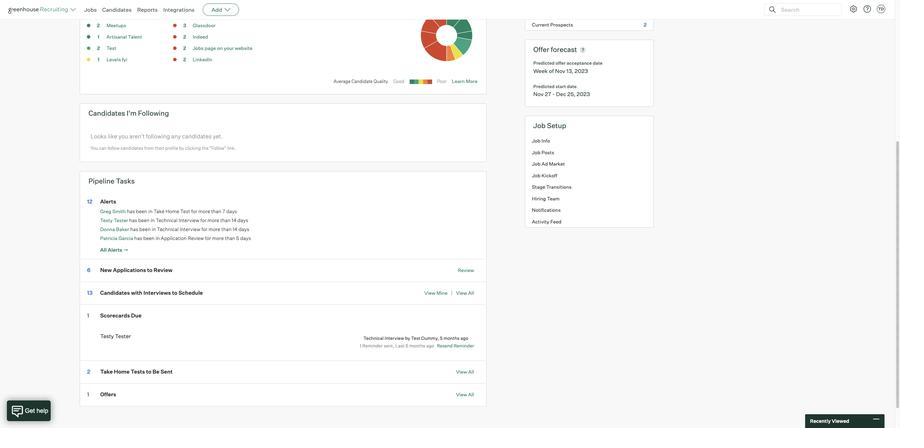 Task type: describe. For each thing, give the bounding box(es) containing it.
dec
[[556, 91, 566, 98]]

levels fyi link
[[106, 57, 127, 62]]

has right baker at the left bottom of page
[[130, 226, 138, 233]]

yet.
[[213, 133, 223, 140]]

nov inside predicted start date nov 27 - dec 25, 2023
[[533, 91, 544, 98]]

pipeline
[[88, 177, 114, 186]]

dummy,
[[421, 336, 439, 341]]

candidates with interviews to schedule
[[100, 290, 203, 297]]

search)
[[221, 11, 239, 17]]

with
[[131, 290, 142, 297]]

been right baker at the left bottom of page
[[139, 226, 151, 233]]

job setup
[[533, 121, 566, 130]]

referral link
[[106, 11, 124, 17]]

has right testy tester link
[[129, 218, 137, 224]]

greg smith link
[[100, 209, 126, 214]]

add
[[211, 6, 222, 13]]

your
[[224, 45, 234, 51]]

0 vertical spatial alerts
[[100, 198, 116, 205]]

glassdoor
[[193, 22, 216, 28]]

2 reminder from the left
[[454, 344, 474, 349]]

been right smith
[[136, 209, 147, 215]]

1 vertical spatial candidates
[[121, 145, 143, 151]]

all alerts → link
[[100, 247, 128, 254]]

linkedin link
[[193, 57, 212, 62]]

job for job setup
[[533, 121, 546, 130]]

forecast
[[551, 45, 577, 54]]

date inside 'predicted offer acceptance date week of nov 13, 2023'
[[593, 60, 603, 66]]

more
[[466, 78, 478, 84]]

notifications
[[532, 207, 561, 213]]

job for job kickoff
[[532, 173, 541, 179]]

→
[[123, 247, 128, 254]]

2 for referral
[[97, 11, 100, 17]]

donna baker link
[[100, 226, 129, 232]]

testy inside greg smith has been in take home test for more than 7 days testy tester has been in technical interview for more than 14 days donna baker has been in technical interview for more than 14 days patricia garcia has been in application review for more than 5 days
[[100, 218, 113, 223]]

applications
[[113, 267, 146, 274]]

tests
[[131, 369, 145, 376]]

link.
[[227, 145, 236, 151]]

integrations
[[163, 6, 195, 13]]

quality
[[374, 79, 388, 84]]

you
[[91, 145, 98, 151]]

linkedin
[[193, 57, 212, 62]]

1 link left offers
[[87, 392, 99, 398]]

to for interviews
[[172, 290, 177, 297]]

prospects
[[550, 22, 573, 27]]

any
[[171, 133, 181, 140]]

website
[[235, 45, 252, 51]]

1 vertical spatial take
[[100, 369, 113, 376]]

predicted for week
[[533, 60, 555, 66]]

the
[[202, 145, 209, 151]]

predicted offer acceptance date week of nov 13, 2023
[[533, 60, 603, 74]]

greg smith has been in take home test for more than 7 days testy tester has been in technical interview for more than 14 days donna baker has been in technical interview for more than 14 days patricia garcia has been in application review for more than 5 days
[[100, 209, 251, 242]]

artisanal talent link
[[106, 34, 142, 40]]

glassdoor link
[[193, 22, 216, 28]]

6 link
[[87, 267, 99, 274]]

has right garcia
[[134, 235, 142, 242]]

1 horizontal spatial candidates
[[182, 133, 212, 140]]

testy tester
[[100, 333, 131, 340]]

1 reminder from the left
[[362, 344, 383, 349]]

resend
[[437, 344, 453, 349]]

2 for meetups
[[97, 22, 100, 28]]

1 vertical spatial home
[[114, 369, 130, 376]]

poor
[[437, 79, 447, 84]]

jobs page on your website link
[[193, 45, 252, 51]]

13
[[87, 290, 93, 297]]

13 link
[[87, 290, 99, 297]]

job for job ad market
[[532, 161, 541, 167]]

like
[[108, 133, 117, 140]]

predicted start date nov 27 - dec 25, 2023
[[533, 84, 590, 98]]

0 horizontal spatial test
[[106, 45, 116, 51]]

jobs for jobs
[[84, 6, 97, 13]]

clicking
[[185, 145, 201, 151]]

learn more
[[452, 78, 478, 84]]

0 vertical spatial 14
[[232, 218, 237, 224]]

job kickoff
[[532, 173, 557, 179]]

offer
[[556, 60, 566, 66]]

13,
[[567, 67, 574, 74]]

take inside greg smith has been in take home test for more than 7 days testy tester has been in technical interview for more than 14 days donna baker has been in technical interview for more than 14 days patricia garcia has been in application review for more than 5 days
[[154, 209, 164, 215]]

12 link
[[87, 198, 99, 205]]

average candidate quality
[[334, 79, 388, 84]]

predicted for 27
[[533, 84, 555, 89]]

2 for jobs page on your website
[[183, 45, 186, 51]]

all inside view mine | view all
[[468, 290, 474, 296]]

0 horizontal spatial months
[[409, 344, 425, 349]]

activity feed
[[532, 219, 562, 225]]

1 vertical spatial 14
[[233, 226, 238, 233]]

can
[[99, 145, 107, 151]]

2 link for jobs page on your website
[[178, 45, 192, 53]]

test link
[[106, 45, 116, 51]]

1 link for artisanal talent
[[92, 34, 105, 41]]

sent,
[[384, 344, 394, 349]]

posts
[[542, 150, 554, 155]]

follow
[[108, 145, 120, 151]]

1 for 1 link to the left of offers
[[87, 392, 89, 398]]

1 for 1 link associated with google (job search)
[[184, 11, 186, 17]]

td
[[878, 7, 884, 11]]

info
[[542, 138, 550, 144]]

jobs link
[[84, 6, 97, 13]]

0 horizontal spatial by
[[179, 145, 184, 151]]

1 vertical spatial interview
[[180, 226, 200, 233]]

team
[[547, 196, 560, 202]]

candidates i'm following
[[88, 109, 169, 118]]

meetups link
[[106, 22, 126, 28]]

2 horizontal spatial 5
[[440, 336, 443, 341]]

following
[[138, 109, 169, 118]]

Search text field
[[779, 5, 835, 15]]

candidates for candidates with interviews to schedule
[[100, 290, 130, 297]]

indeed link
[[193, 34, 208, 40]]

job for job posts
[[532, 150, 541, 155]]

ad
[[542, 161, 548, 167]]

google
[[193, 11, 209, 17]]

by inside technical interview by test dummy, 5 months ago 1 reminder sent, last 5 months ago resend reminder
[[405, 336, 410, 341]]

been right testy tester link
[[138, 218, 150, 224]]

2 horizontal spatial review
[[458, 268, 474, 273]]

1 link for google (job search)
[[178, 11, 192, 19]]

recently
[[810, 419, 831, 425]]

viewed
[[832, 419, 849, 425]]

add button
[[203, 3, 239, 16]]

acceptance
[[567, 60, 592, 66]]

0 vertical spatial ago
[[461, 336, 468, 341]]

2023 for nov 27 - dec 25, 2023
[[577, 91, 590, 98]]

artisanal
[[106, 34, 127, 40]]

job for job info
[[532, 138, 541, 144]]

1 for 1 link related to levels fyi
[[97, 57, 99, 62]]

be
[[153, 369, 159, 376]]

12
[[87, 198, 92, 205]]

test inside greg smith has been in take home test for more than 7 days testy tester has been in technical interview for more than 14 days donna baker has been in technical interview for more than 14 days patricia garcia has been in application review for more than 5 days
[[180, 209, 190, 215]]

0 horizontal spatial review
[[154, 267, 173, 274]]

configure image
[[849, 5, 858, 13]]

setup
[[547, 121, 566, 130]]

technical interview by test dummy, 5 months ago 1 reminder sent, last 5 months ago resend reminder
[[360, 336, 474, 349]]



Task type: vqa. For each thing, say whether or not it's contained in the screenshot.
first View All link from the top of the page
yes



Task type: locate. For each thing, give the bounding box(es) containing it.
1 vertical spatial nov
[[533, 91, 544, 98]]

candidates up clicking
[[182, 133, 212, 140]]

0 vertical spatial test
[[106, 45, 116, 51]]

testy down 'scorecards'
[[100, 333, 114, 340]]

2 vertical spatial to
[[146, 369, 151, 376]]

test up application
[[180, 209, 190, 215]]

been
[[136, 209, 147, 215], [138, 218, 150, 224], [139, 226, 151, 233], [143, 235, 155, 242]]

donna
[[100, 226, 115, 232]]

levels
[[106, 57, 121, 62]]

1 horizontal spatial jobs
[[193, 45, 204, 51]]

6
[[87, 267, 91, 274]]

ago up resend reminder link
[[461, 336, 468, 341]]

test
[[106, 45, 116, 51], [180, 209, 190, 215], [411, 336, 420, 341]]

interview
[[179, 218, 199, 224], [180, 226, 200, 233], [385, 336, 404, 341]]

week
[[533, 67, 548, 74]]

0 vertical spatial tester
[[114, 218, 128, 223]]

0 horizontal spatial ago
[[426, 344, 434, 349]]

1 vertical spatial predicted
[[533, 84, 555, 89]]

review up interviews
[[154, 267, 173, 274]]

1 horizontal spatial nov
[[555, 67, 565, 74]]

candidates for candidates i'm following
[[88, 109, 125, 118]]

tester up baker at the left bottom of page
[[114, 218, 128, 223]]

by left dummy,
[[405, 336, 410, 341]]

"follow"
[[210, 145, 226, 151]]

by right the profile
[[179, 145, 184, 151]]

0 horizontal spatial date
[[567, 84, 577, 89]]

1 vertical spatial date
[[567, 84, 577, 89]]

view all for take home tests to be sent
[[456, 369, 474, 375]]

predicted inside predicted start date nov 27 - dec 25, 2023
[[533, 84, 555, 89]]

2 vertical spatial test
[[411, 336, 420, 341]]

2 link for test
[[92, 45, 105, 53]]

hiring team link
[[525, 193, 654, 205]]

to left be
[[146, 369, 151, 376]]

0 vertical spatial view all link
[[456, 290, 474, 296]]

tester inside greg smith has been in take home test for more than 7 days testy tester has been in technical interview for more than 14 days donna baker has been in technical interview for more than 14 days patricia garcia has been in application review for more than 5 days
[[114, 218, 128, 223]]

greg
[[100, 209, 111, 214]]

1 horizontal spatial take
[[154, 209, 164, 215]]

2 predicted from the top
[[533, 84, 555, 89]]

has right smith
[[127, 209, 135, 215]]

1 left sent, on the left bottom
[[360, 344, 361, 349]]

candidate
[[352, 79, 373, 84]]

1 vertical spatial by
[[405, 336, 410, 341]]

application
[[161, 235, 187, 242]]

(job
[[210, 11, 220, 17]]

activity feed link
[[525, 216, 654, 228]]

0 vertical spatial interview
[[179, 218, 199, 224]]

candidates up like on the top of page
[[88, 109, 125, 118]]

test up levels
[[106, 45, 116, 51]]

2 link for referral
[[92, 11, 105, 19]]

1 left the artisanal
[[97, 34, 99, 40]]

0 horizontal spatial take
[[100, 369, 113, 376]]

1 horizontal spatial home
[[166, 209, 179, 215]]

take home tests to be sent
[[100, 369, 173, 376]]

date inside predicted start date nov 27 - dec 25, 2023
[[567, 84, 577, 89]]

-
[[552, 91, 555, 98]]

tester
[[114, 218, 128, 223], [115, 333, 131, 340]]

testy tester link
[[100, 218, 128, 223]]

job ad market link
[[525, 158, 654, 170]]

predicted up week on the top
[[533, 60, 555, 66]]

1 vertical spatial tester
[[115, 333, 131, 340]]

candidates
[[182, 133, 212, 140], [121, 145, 143, 151]]

2 for linkedin
[[183, 57, 186, 62]]

indeed
[[193, 34, 208, 40]]

days
[[226, 209, 237, 215], [238, 218, 248, 224], [239, 226, 249, 233], [240, 235, 251, 242]]

alerts up greg
[[100, 198, 116, 205]]

jobs for jobs page on your website
[[193, 45, 204, 51]]

0 horizontal spatial nov
[[533, 91, 544, 98]]

talent
[[128, 34, 142, 40]]

to right applications
[[147, 267, 152, 274]]

1 view all link from the top
[[456, 290, 474, 296]]

date right acceptance
[[593, 60, 603, 66]]

0 horizontal spatial 5
[[236, 235, 239, 242]]

0 horizontal spatial candidates
[[121, 145, 143, 151]]

patricia
[[100, 235, 117, 241]]

learn more link
[[452, 78, 478, 84]]

tasks
[[116, 177, 135, 186]]

jobs page on your website
[[193, 45, 252, 51]]

1 predicted from the top
[[533, 60, 555, 66]]

job up stage on the right
[[532, 173, 541, 179]]

2 link for indeed
[[178, 34, 192, 41]]

view all for offers
[[456, 392, 474, 398]]

home up application
[[166, 209, 179, 215]]

1 testy from the top
[[100, 218, 113, 223]]

offers
[[100, 392, 116, 399]]

1 vertical spatial view all
[[456, 392, 474, 398]]

0 vertical spatial home
[[166, 209, 179, 215]]

2023 inside predicted start date nov 27 - dec 25, 2023
[[577, 91, 590, 98]]

start
[[556, 84, 566, 89]]

0 horizontal spatial home
[[114, 369, 130, 376]]

job info link
[[525, 135, 654, 147]]

1 up "3"
[[184, 11, 186, 17]]

job posts
[[532, 150, 554, 155]]

0 vertical spatial view all
[[456, 369, 474, 375]]

candidates for candidates link
[[102, 6, 132, 13]]

than
[[211, 209, 221, 215], [220, 218, 231, 224], [221, 226, 232, 233], [225, 235, 235, 242]]

1 link for levels fyi
[[92, 56, 105, 64]]

1 vertical spatial testy
[[100, 333, 114, 340]]

1 link left 'scorecards'
[[87, 313, 99, 320]]

0 vertical spatial testy
[[100, 218, 113, 223]]

date up 25,
[[567, 84, 577, 89]]

0 vertical spatial jobs
[[84, 6, 97, 13]]

in
[[148, 209, 152, 215], [151, 218, 155, 224], [152, 226, 156, 233], [156, 235, 160, 242]]

alerts left → on the bottom left of page
[[108, 247, 122, 254]]

|
[[451, 290, 453, 297]]

0 vertical spatial 5
[[236, 235, 239, 242]]

1 inside technical interview by test dummy, 5 months ago 1 reminder sent, last 5 months ago resend reminder
[[360, 344, 361, 349]]

2 vertical spatial interview
[[385, 336, 404, 341]]

0 vertical spatial to
[[147, 267, 152, 274]]

scorecards due
[[100, 313, 142, 320]]

tester down scorecards due on the bottom left of page
[[115, 333, 131, 340]]

1 vertical spatial view all link
[[456, 369, 474, 375]]

pipeline tasks
[[88, 177, 135, 186]]

2 view all from the top
[[456, 392, 474, 398]]

view all link for offers
[[456, 392, 474, 398]]

1 horizontal spatial by
[[405, 336, 410, 341]]

0 vertical spatial 2023
[[575, 67, 588, 74]]

reminder right 'resend' at the bottom
[[454, 344, 474, 349]]

view all link for take home tests to be sent
[[456, 369, 474, 375]]

1 horizontal spatial 5
[[406, 344, 408, 349]]

mine
[[437, 290, 448, 296]]

recently viewed
[[810, 419, 849, 425]]

greenhouse recruiting image
[[8, 6, 70, 14]]

1 link left levels
[[92, 56, 105, 64]]

stage transitions
[[532, 184, 572, 190]]

job left the ad
[[532, 161, 541, 167]]

predicted up 27
[[533, 84, 555, 89]]

home inside greg smith has been in take home test for more than 7 days testy tester has been in technical interview for more than 14 days donna baker has been in technical interview for more than 14 days patricia garcia has been in application review for more than 5 days
[[166, 209, 179, 215]]

1 vertical spatial candidates
[[88, 109, 125, 118]]

due
[[131, 313, 142, 320]]

1 vertical spatial 5
[[440, 336, 443, 341]]

nov inside 'predicted offer acceptance date week of nov 13, 2023'
[[555, 67, 565, 74]]

3 link
[[178, 22, 192, 30]]

0 vertical spatial candidates
[[102, 6, 132, 13]]

0 horizontal spatial reminder
[[362, 344, 383, 349]]

to left schedule
[[172, 290, 177, 297]]

patricia garcia link
[[100, 235, 133, 241]]

1 vertical spatial test
[[180, 209, 190, 215]]

all alerts →
[[100, 247, 128, 254]]

review up view mine | view all
[[458, 268, 474, 273]]

1 for 1 link corresponding to artisanal talent
[[97, 34, 99, 40]]

review inside greg smith has been in take home test for more than 7 days testy tester has been in technical interview for more than 14 days donna baker has been in technical interview for more than 14 days patricia garcia has been in application review for more than 5 days
[[188, 235, 204, 242]]

review right application
[[188, 235, 204, 242]]

0 vertical spatial by
[[179, 145, 184, 151]]

1 for 1 link on the left of 'scorecards'
[[87, 313, 89, 320]]

fyi
[[122, 57, 127, 62]]

3 view all link from the top
[[456, 392, 474, 398]]

0 vertical spatial months
[[444, 336, 460, 341]]

candidates up meetups link
[[102, 6, 132, 13]]

has
[[127, 209, 135, 215], [129, 218, 137, 224], [130, 226, 138, 233], [134, 235, 142, 242]]

home
[[166, 209, 179, 215], [114, 369, 130, 376]]

referral
[[106, 11, 124, 17]]

1 horizontal spatial review
[[188, 235, 204, 242]]

1 horizontal spatial months
[[444, 336, 460, 341]]

jobs down indeed
[[193, 45, 204, 51]]

jobs left referral
[[84, 6, 97, 13]]

0 horizontal spatial jobs
[[84, 6, 97, 13]]

2 for indeed
[[183, 34, 186, 40]]

2 for test
[[97, 45, 100, 51]]

baker
[[116, 226, 129, 232]]

1 vertical spatial technical
[[157, 226, 179, 233]]

view mine link
[[424, 290, 448, 296]]

2 vertical spatial candidates
[[100, 290, 130, 297]]

1 vertical spatial months
[[409, 344, 425, 349]]

1 left levels
[[97, 57, 99, 62]]

27
[[545, 91, 551, 98]]

0 vertical spatial technical
[[156, 218, 178, 224]]

2023 right 25,
[[577, 91, 590, 98]]

0 vertical spatial predicted
[[533, 60, 555, 66]]

stage
[[532, 184, 545, 190]]

job left "info"
[[532, 138, 541, 144]]

0 vertical spatial nov
[[555, 67, 565, 74]]

profile
[[165, 145, 178, 151]]

months down dummy,
[[409, 344, 425, 349]]

learn
[[452, 78, 465, 84]]

job info
[[532, 138, 550, 144]]

reports link
[[137, 6, 158, 13]]

1 vertical spatial alerts
[[108, 247, 122, 254]]

1 vertical spatial ago
[[426, 344, 434, 349]]

view all
[[456, 369, 474, 375], [456, 392, 474, 398]]

resend reminder link
[[437, 344, 474, 349]]

looks
[[91, 133, 107, 140]]

2 testy from the top
[[100, 333, 114, 340]]

jobs
[[84, 6, 97, 13], [193, 45, 204, 51]]

nov down offer
[[555, 67, 565, 74]]

14
[[232, 218, 237, 224], [233, 226, 238, 233]]

1 horizontal spatial reminder
[[454, 344, 474, 349]]

1 view all from the top
[[456, 369, 474, 375]]

test inside technical interview by test dummy, 5 months ago 1 reminder sent, last 5 months ago resend reminder
[[411, 336, 420, 341]]

interview inside technical interview by test dummy, 5 months ago 1 reminder sent, last 5 months ago resend reminder
[[385, 336, 404, 341]]

to
[[147, 267, 152, 274], [172, 290, 177, 297], [146, 369, 151, 376]]

1 left offers
[[87, 392, 89, 398]]

reminder left sent, on the left bottom
[[362, 344, 383, 349]]

job ad market
[[532, 161, 565, 167]]

technical
[[156, 218, 178, 224], [157, 226, 179, 233], [364, 336, 384, 341]]

months up resend reminder link
[[444, 336, 460, 341]]

td button
[[877, 5, 885, 13]]

2023 for week of nov 13, 2023
[[575, 67, 588, 74]]

2 vertical spatial 5
[[406, 344, 408, 349]]

2 horizontal spatial test
[[411, 336, 420, 341]]

1 link left the artisanal
[[92, 34, 105, 41]]

technical inside technical interview by test dummy, 5 months ago 1 reminder sent, last 5 months ago resend reminder
[[364, 336, 384, 341]]

0 vertical spatial take
[[154, 209, 164, 215]]

test left dummy,
[[411, 336, 420, 341]]

artisanal talent
[[106, 34, 142, 40]]

1 down 13
[[87, 313, 89, 320]]

2 view all link from the top
[[456, 369, 474, 375]]

1 vertical spatial 2023
[[577, 91, 590, 98]]

market
[[549, 161, 565, 167]]

ago down dummy,
[[426, 344, 434, 349]]

job left posts
[[532, 150, 541, 155]]

integrations link
[[163, 6, 195, 13]]

been right garcia
[[143, 235, 155, 242]]

1 vertical spatial to
[[172, 290, 177, 297]]

2023 down acceptance
[[575, 67, 588, 74]]

following
[[146, 133, 170, 140]]

2023 inside 'predicted offer acceptance date week of nov 13, 2023'
[[575, 67, 588, 74]]

1 horizontal spatial ago
[[461, 336, 468, 341]]

levels fyi
[[106, 57, 127, 62]]

predicted inside 'predicted offer acceptance date week of nov 13, 2023'
[[533, 60, 555, 66]]

2 link for linkedin
[[178, 56, 192, 64]]

take up offers
[[100, 369, 113, 376]]

2 vertical spatial technical
[[364, 336, 384, 341]]

0 vertical spatial candidates
[[182, 133, 212, 140]]

candidates left with
[[100, 290, 130, 297]]

you
[[118, 133, 128, 140]]

0 vertical spatial date
[[593, 60, 603, 66]]

candidates
[[102, 6, 132, 13], [88, 109, 125, 118], [100, 290, 130, 297]]

candidates down the aren't at the top left
[[121, 145, 143, 151]]

smith
[[112, 209, 126, 214]]

google (job search)
[[193, 11, 239, 17]]

job up job info
[[533, 121, 546, 130]]

home left tests
[[114, 369, 130, 376]]

sent
[[161, 369, 173, 376]]

1 vertical spatial jobs
[[193, 45, 204, 51]]

all
[[100, 247, 107, 254], [468, 290, 474, 296], [468, 369, 474, 375], [468, 392, 474, 398]]

5 inside greg smith has been in take home test for more than 7 days testy tester has been in technical interview for more than 14 days donna baker has been in technical interview for more than 14 days patricia garcia has been in application review for more than 5 days
[[236, 235, 239, 242]]

take up application
[[154, 209, 164, 215]]

2 link for meetups
[[92, 22, 105, 30]]

nov left 27
[[533, 91, 544, 98]]

testy down greg
[[100, 218, 113, 223]]

1 link
[[178, 11, 192, 19], [92, 34, 105, 41], [92, 56, 105, 64], [87, 313, 99, 320], [87, 392, 99, 398]]

1 horizontal spatial date
[[593, 60, 603, 66]]

1 link up "3"
[[178, 11, 192, 19]]

to for tests
[[146, 369, 151, 376]]

job kickoff link
[[525, 170, 654, 181]]

2 vertical spatial view all link
[[456, 392, 474, 398]]

1 horizontal spatial test
[[180, 209, 190, 215]]

current
[[532, 22, 549, 27]]



